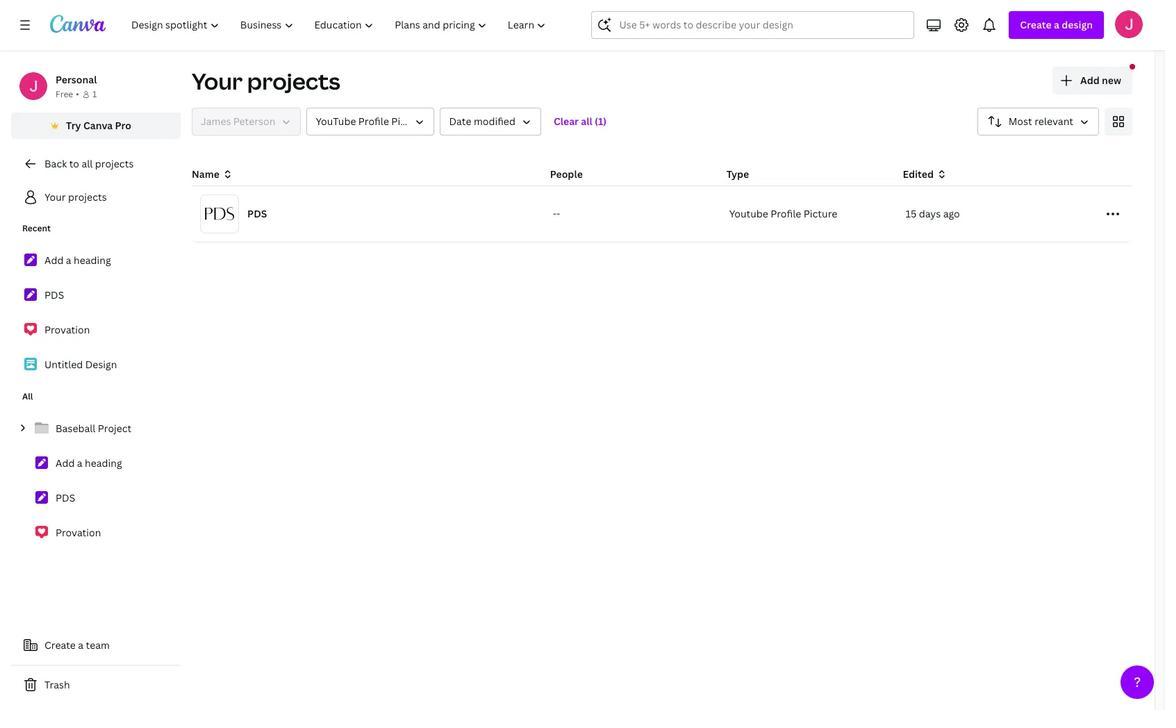Task type: vqa. For each thing, say whether or not it's contained in the screenshot.
All button
no



Task type: describe. For each thing, give the bounding box(es) containing it.
try canva pro button
[[11, 113, 181, 139]]

1 vertical spatial add a heading
[[56, 457, 122, 470]]

peterson
[[233, 115, 276, 128]]

free
[[56, 88, 73, 100]]

profile for youtube
[[771, 207, 802, 220]]

relevant
[[1035, 115, 1074, 128]]

1 vertical spatial projects
[[95, 157, 134, 170]]

Owner button
[[192, 108, 301, 136]]

0 vertical spatial all
[[581, 115, 593, 128]]

--
[[553, 207, 561, 220]]

clear
[[554, 115, 579, 128]]

a inside button
[[78, 639, 84, 652]]

project
[[98, 422, 132, 435]]

create for create a team
[[44, 639, 76, 652]]

youtube profile picture
[[316, 115, 425, 128]]

1 - from the left
[[553, 207, 557, 220]]

team
[[86, 639, 110, 652]]

a down your projects link
[[66, 254, 71, 267]]

create for create a design
[[1021, 18, 1052, 31]]

baseball
[[56, 422, 96, 435]]

pds for first pds link from the bottom of the page
[[56, 492, 75, 505]]

0 vertical spatial pds
[[248, 207, 267, 220]]

list containing baseball project
[[11, 414, 181, 548]]

james peterson
[[201, 115, 276, 128]]

2 vertical spatial add
[[56, 457, 75, 470]]

youtube
[[316, 115, 356, 128]]

a down baseball
[[77, 457, 82, 470]]

1 horizontal spatial your projects
[[192, 66, 341, 96]]

untitled design link
[[11, 350, 181, 380]]

(1)
[[595, 115, 607, 128]]

design
[[1063, 18, 1094, 31]]

james peterson image
[[1116, 10, 1144, 38]]

edited button
[[904, 167, 1069, 182]]

modified
[[474, 115, 516, 128]]

type
[[727, 168, 750, 181]]

try
[[66, 119, 81, 132]]

2 pds link from the top
[[11, 484, 181, 513]]

1
[[92, 88, 97, 100]]

most
[[1009, 115, 1033, 128]]

2 provation link from the top
[[11, 519, 181, 548]]

picture for youtube profile picture
[[804, 207, 838, 220]]

2 - from the left
[[557, 207, 561, 220]]

1 add a heading link from the top
[[11, 246, 181, 275]]

youtube
[[730, 207, 769, 220]]

create a team
[[44, 639, 110, 652]]

personal
[[56, 73, 97, 86]]

15 days ago
[[906, 207, 961, 220]]

untitled design
[[44, 358, 117, 371]]

date
[[449, 115, 472, 128]]

james
[[201, 115, 231, 128]]



Task type: locate. For each thing, give the bounding box(es) containing it.
1 list from the top
[[11, 246, 181, 380]]

add new
[[1081, 74, 1122, 87]]

1 vertical spatial pds link
[[11, 484, 181, 513]]

None search field
[[592, 11, 915, 39]]

0 vertical spatial list
[[11, 246, 181, 380]]

1 provation link from the top
[[11, 316, 181, 345]]

back to all projects link
[[11, 150, 181, 178]]

back to all projects
[[44, 157, 134, 170]]

your projects up peterson
[[192, 66, 341, 96]]

0 vertical spatial heading
[[74, 254, 111, 267]]

0 vertical spatial your projects
[[192, 66, 341, 96]]

create left design
[[1021, 18, 1052, 31]]

2 vertical spatial projects
[[68, 191, 107, 204]]

profile
[[359, 115, 389, 128], [771, 207, 802, 220]]

youtube profile picture
[[730, 207, 838, 220]]

add a heading down the recent
[[44, 254, 111, 267]]

picture
[[392, 115, 425, 128], [804, 207, 838, 220]]

15
[[906, 207, 917, 220]]

your projects down to
[[44, 191, 107, 204]]

0 vertical spatial provation link
[[11, 316, 181, 345]]

free •
[[56, 88, 79, 100]]

your projects
[[192, 66, 341, 96], [44, 191, 107, 204]]

1 horizontal spatial picture
[[804, 207, 838, 220]]

name
[[192, 168, 220, 181]]

pds link
[[11, 281, 181, 310], [11, 484, 181, 513]]

baseball project link
[[11, 414, 181, 444]]

create left "team"
[[44, 639, 76, 652]]

0 vertical spatial create
[[1021, 18, 1052, 31]]

heading down your projects link
[[74, 254, 111, 267]]

1 horizontal spatial create
[[1021, 18, 1052, 31]]

trash link
[[11, 672, 181, 699]]

-
[[553, 207, 557, 220], [557, 207, 561, 220]]

days
[[920, 207, 942, 220]]

add a heading link
[[11, 246, 181, 275], [11, 449, 181, 478]]

add down baseball
[[56, 457, 75, 470]]

0 vertical spatial pds link
[[11, 281, 181, 310]]

0 horizontal spatial create
[[44, 639, 76, 652]]

1 vertical spatial provation
[[56, 526, 101, 540]]

list
[[11, 246, 181, 380], [11, 414, 181, 548]]

1 vertical spatial pds
[[44, 289, 64, 302]]

0 horizontal spatial your projects
[[44, 191, 107, 204]]

add a heading link down baseball project link
[[11, 449, 181, 478]]

2 add a heading link from the top
[[11, 449, 181, 478]]

1 horizontal spatial your
[[192, 66, 243, 96]]

projects up peterson
[[247, 66, 341, 96]]

all
[[581, 115, 593, 128], [82, 157, 93, 170]]

heading for first add a heading link from the top of the page
[[74, 254, 111, 267]]

a
[[1055, 18, 1060, 31], [66, 254, 71, 267], [77, 457, 82, 470], [78, 639, 84, 652]]

clear all (1)
[[554, 115, 607, 128]]

picture for youtube profile picture
[[392, 115, 425, 128]]

profile right youtube
[[359, 115, 389, 128]]

0 vertical spatial provation
[[44, 323, 90, 337]]

date modified
[[449, 115, 516, 128]]

pds for second pds link from the bottom of the page
[[44, 289, 64, 302]]

•
[[76, 88, 79, 100]]

1 vertical spatial picture
[[804, 207, 838, 220]]

1 horizontal spatial profile
[[771, 207, 802, 220]]

name button
[[192, 167, 234, 182]]

list containing add a heading
[[11, 246, 181, 380]]

top level navigation element
[[122, 11, 559, 39]]

add new button
[[1053, 67, 1133, 95]]

your projects link
[[11, 184, 181, 211]]

add a heading link down your projects link
[[11, 246, 181, 275]]

Category button
[[307, 108, 435, 136]]

clear all (1) link
[[547, 108, 614, 136]]

your up james on the left
[[192, 66, 243, 96]]

recent
[[22, 222, 51, 234]]

heading
[[74, 254, 111, 267], [85, 457, 122, 470]]

add down the recent
[[44, 254, 64, 267]]

ago
[[944, 207, 961, 220]]

0 horizontal spatial your
[[44, 191, 66, 204]]

all left (1)
[[581, 115, 593, 128]]

1 vertical spatial your
[[44, 191, 66, 204]]

heading for first add a heading link from the bottom of the page
[[85, 457, 122, 470]]

0 vertical spatial your
[[192, 66, 243, 96]]

back
[[44, 157, 67, 170]]

create inside button
[[44, 639, 76, 652]]

all
[[22, 391, 33, 403]]

a left "team"
[[78, 639, 84, 652]]

0 vertical spatial profile
[[359, 115, 389, 128]]

projects up your projects link
[[95, 157, 134, 170]]

0 vertical spatial projects
[[247, 66, 341, 96]]

profile for youtube
[[359, 115, 389, 128]]

add a heading down baseball project
[[56, 457, 122, 470]]

profile right youtube on the top right
[[771, 207, 802, 220]]

create a team button
[[11, 632, 181, 660]]

picture inside button
[[392, 115, 425, 128]]

create inside dropdown button
[[1021, 18, 1052, 31]]

1 vertical spatial add
[[44, 254, 64, 267]]

0 vertical spatial add a heading link
[[11, 246, 181, 275]]

0 vertical spatial picture
[[392, 115, 425, 128]]

pro
[[115, 119, 131, 132]]

1 vertical spatial list
[[11, 414, 181, 548]]

add a heading
[[44, 254, 111, 267], [56, 457, 122, 470]]

1 horizontal spatial all
[[581, 115, 593, 128]]

new
[[1103, 74, 1122, 87]]

add left new
[[1081, 74, 1100, 87]]

2 list from the top
[[11, 414, 181, 548]]

add
[[1081, 74, 1100, 87], [44, 254, 64, 267], [56, 457, 75, 470]]

1 vertical spatial create
[[44, 639, 76, 652]]

projects
[[247, 66, 341, 96], [95, 157, 134, 170], [68, 191, 107, 204]]

1 vertical spatial provation link
[[11, 519, 181, 548]]

1 vertical spatial heading
[[85, 457, 122, 470]]

a left design
[[1055, 18, 1060, 31]]

create a design
[[1021, 18, 1094, 31]]

try canva pro
[[66, 119, 131, 132]]

0 horizontal spatial profile
[[359, 115, 389, 128]]

0 vertical spatial add a heading
[[44, 254, 111, 267]]

pds
[[248, 207, 267, 220], [44, 289, 64, 302], [56, 492, 75, 505]]

Date modified button
[[440, 108, 542, 136]]

untitled
[[44, 358, 83, 371]]

0 horizontal spatial picture
[[392, 115, 425, 128]]

canva
[[83, 119, 113, 132]]

trash
[[44, 679, 70, 692]]

most relevant
[[1009, 115, 1074, 128]]

edited
[[904, 168, 934, 181]]

Search search field
[[620, 12, 887, 38]]

people
[[550, 168, 583, 181]]

baseball project
[[56, 422, 132, 435]]

projects down back to all projects
[[68, 191, 107, 204]]

1 vertical spatial your projects
[[44, 191, 107, 204]]

add inside 'dropdown button'
[[1081, 74, 1100, 87]]

0 horizontal spatial all
[[82, 157, 93, 170]]

heading down baseball project link
[[85, 457, 122, 470]]

1 vertical spatial profile
[[771, 207, 802, 220]]

design
[[85, 358, 117, 371]]

your down back
[[44, 191, 66, 204]]

2 vertical spatial pds
[[56, 492, 75, 505]]

profile inside button
[[359, 115, 389, 128]]

your
[[192, 66, 243, 96], [44, 191, 66, 204]]

create a design button
[[1010, 11, 1105, 39]]

a inside dropdown button
[[1055, 18, 1060, 31]]

1 vertical spatial add a heading link
[[11, 449, 181, 478]]

1 vertical spatial all
[[82, 157, 93, 170]]

Sort by button
[[978, 108, 1100, 136]]

1 pds link from the top
[[11, 281, 181, 310]]

provation
[[44, 323, 90, 337], [56, 526, 101, 540]]

all right to
[[82, 157, 93, 170]]

to
[[69, 157, 79, 170]]

create
[[1021, 18, 1052, 31], [44, 639, 76, 652]]

0 vertical spatial add
[[1081, 74, 1100, 87]]

provation link
[[11, 316, 181, 345], [11, 519, 181, 548]]



